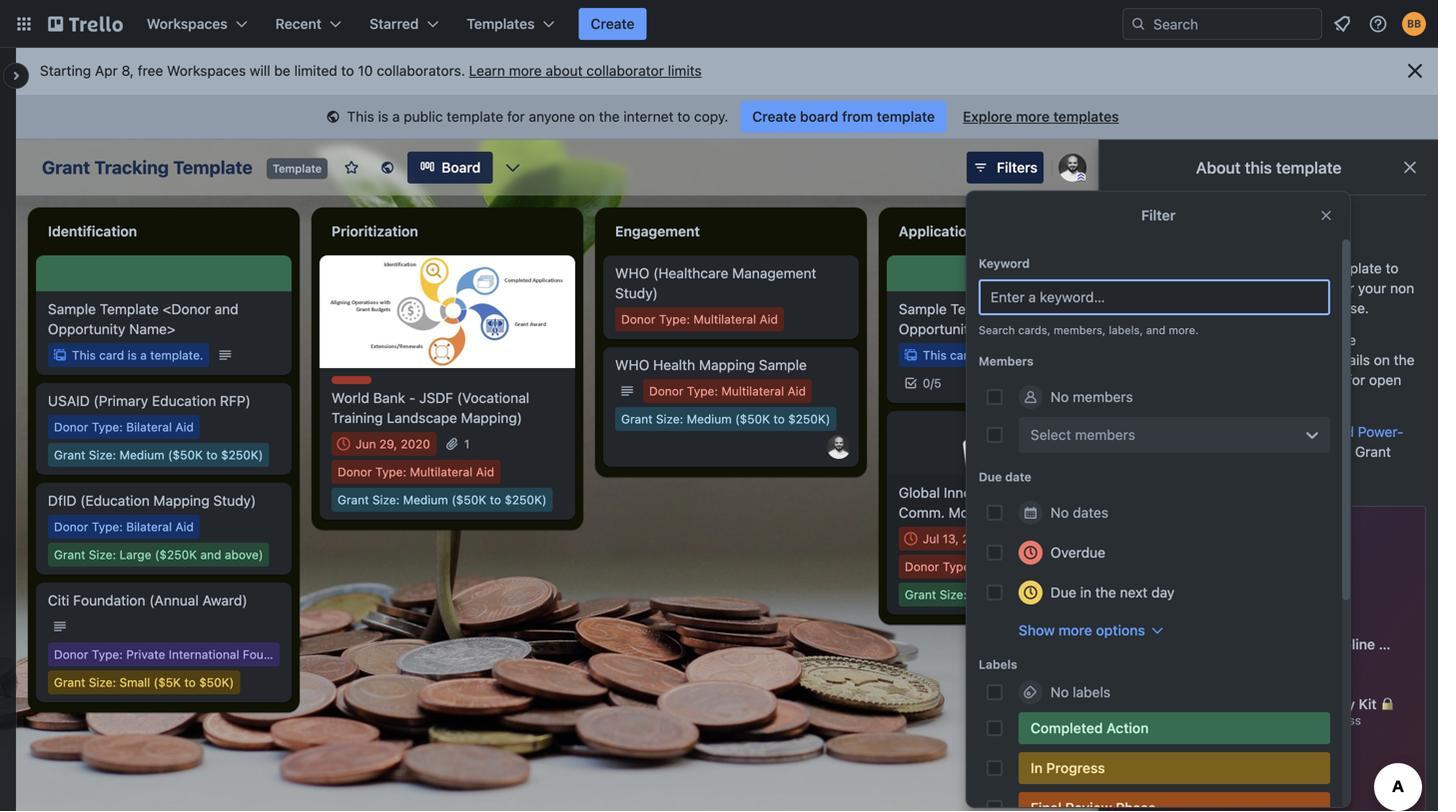 Task type: locate. For each thing, give the bounding box(es) containing it.
study) for dfid (education mapping study)
[[213, 493, 256, 509]]

2 bilateral from the top
[[126, 520, 172, 534]]

completed action
[[1031, 721, 1149, 737]]

show more options button
[[1019, 621, 1165, 641]]

0 vertical spatial study)
[[615, 285, 658, 302]]

2020 right 13,
[[962, 532, 992, 546]]

0 vertical spatial workspaces
[[147, 15, 228, 32]]

:
[[686, 313, 690, 327], [714, 384, 718, 398], [680, 412, 683, 426], [119, 420, 123, 434], [112, 448, 116, 462], [403, 465, 406, 479], [396, 493, 400, 507], [119, 520, 123, 534], [112, 548, 116, 562], [963, 588, 967, 602], [119, 648, 123, 662], [112, 676, 116, 690]]

for left the anyone
[[507, 108, 525, 125]]

description
[[1151, 221, 1239, 240]]

list
[[1220, 352, 1239, 368]]

1 name> from the left
[[129, 321, 175, 338]]

grant inside 'to easily identify donor type and grant size.'
[[1355, 444, 1391, 460]]

donor type : multilateral aid down who health mapping sample link
[[649, 384, 806, 398]]

and
[[214, 301, 238, 318], [1065, 301, 1089, 318], [1146, 324, 1166, 337], [1243, 352, 1267, 368], [1327, 444, 1351, 460], [200, 548, 221, 562], [1051, 588, 1072, 602]]

management for lead
[[1233, 637, 1319, 653]]

1 horizontal spatial ($50k
[[451, 493, 486, 507]]

2 template. from the left
[[1001, 349, 1054, 363]]

type inside 'to easily identify donor type and grant size.'
[[1292, 444, 1323, 460]]

template inside 'link'
[[877, 108, 935, 125]]

to inside simply open the template card in the "identification" list and it'll have details on the customizations you have access to for open funding opportunities!
[[1331, 372, 1344, 388]]

board inside 'link'
[[800, 108, 838, 125]]

grant inside text field
[[42, 157, 90, 178]]

funding inside this board can serve as a great template to track grant funding opportunities for your non profit organization or social enterprise.
[[1194, 280, 1243, 297]]

will
[[250, 62, 270, 79]]

board link
[[408, 152, 493, 184]]

1 vertical spatial mapping
[[153, 493, 209, 509]]

on
[[579, 108, 595, 125], [1374, 352, 1390, 368]]

management
[[732, 265, 816, 282], [1233, 637, 1319, 653]]

1 vertical spatial on
[[1374, 352, 1390, 368]]

and inside 'to easily identify donor type and grant size.'
[[1327, 444, 1351, 460]]

2 horizontal spatial is
[[978, 349, 988, 363]]

Search field
[[1146, 9, 1321, 39]]

1 opportunity from the left
[[48, 321, 125, 338]]

create inside button
[[591, 15, 635, 32]]

a inside this board can serve as a great template to track grant funding opportunities for your non profit organization or social enterprise.
[[1276, 260, 1284, 277]]

1 who from the top
[[615, 265, 649, 282]]

1 vertical spatial workspaces
[[167, 62, 246, 79]]

starred
[[370, 15, 419, 32]]

5
[[934, 376, 941, 390]]

this card is a template. for application/proposal preparation
[[923, 349, 1054, 363]]

2 horizontal spatial sample
[[899, 301, 947, 318]]

in up details
[[1320, 332, 1331, 349]]

1 horizontal spatial sample template <donor and opportunity name> link
[[899, 300, 1130, 340]]

0 horizontal spatial card
[[99, 349, 124, 363]]

explore more templates inside explore more templates link
[[963, 108, 1119, 125]]

2 horizontal spatial $250k)
[[788, 412, 830, 426]]

and up show more options
[[1051, 588, 1072, 602]]

explore down atlassian
[[1193, 763, 1241, 780]]

fund
[[1014, 485, 1046, 501]]

identify
[[1197, 444, 1245, 460]]

0 vertical spatial mapping
[[699, 357, 755, 373]]

0 vertical spatial donor type : bilateral aid
[[54, 420, 194, 434]]

($5k
[[154, 676, 181, 690]]

multilateral down the mobilization)
[[977, 560, 1040, 574]]

study) inside the who (healthcare management study)
[[615, 285, 658, 302]]

explore
[[963, 108, 1012, 125], [1193, 763, 1241, 780]]

workspaces up free
[[147, 15, 228, 32]]

to
[[341, 62, 354, 79], [677, 108, 690, 125], [1386, 260, 1399, 277], [1331, 372, 1344, 388], [773, 412, 785, 426], [1140, 444, 1153, 460], [206, 448, 218, 462], [490, 493, 501, 507], [184, 676, 196, 690]]

create board from template link
[[740, 101, 947, 133]]

2 horizontal spatial card
[[1288, 332, 1316, 349]]

template. for identification
[[150, 349, 203, 363]]

2 vertical spatial grant size : medium ($50k to $250k)
[[338, 493, 547, 507]]

2020 down landscape
[[401, 437, 430, 451]]

2020
[[401, 437, 430, 451], [962, 532, 992, 546]]

donor type : bilateral aid for (primary
[[54, 420, 194, 434]]

type down the 29, at bottom left
[[375, 465, 403, 479]]

1 donor type : bilateral aid from the top
[[54, 420, 194, 434]]

template up "your" on the right top
[[1325, 260, 1382, 277]]

($250k up (annual
[[155, 548, 197, 562]]

0 vertical spatial no
[[1051, 389, 1069, 405]]

create right copy.
[[752, 108, 796, 125]]

serve
[[1219, 260, 1254, 277]]

board
[[442, 159, 481, 176]]

sample template <donor and opportunity name> for identification
[[48, 301, 238, 338]]

1 horizontal spatial this card is a template.
[[923, 349, 1054, 363]]

1 vertical spatial large
[[970, 588, 1002, 602]]

internet
[[623, 108, 674, 125]]

to down who health mapping sample link
[[773, 412, 785, 426]]

explore more templates
[[963, 108, 1119, 125], [1193, 763, 1345, 780]]

1 this card is a template. from the left
[[72, 349, 203, 363]]

0 horizontal spatial explore more templates
[[963, 108, 1119, 125]]

create inside 'link'
[[752, 108, 796, 125]]

card inside simply open the template card in the "identification" list and it'll have details on the customizations you have access to for open funding opportunities!
[[1288, 332, 1316, 349]]

management inside a lead management pipeline by crmbl link
[[1233, 637, 1319, 653]]

1 sample template <donor and opportunity name> link from the left
[[48, 300, 280, 340]]

more down customer
[[1244, 763, 1277, 780]]

who inside the who (healthcare management study)
[[615, 265, 649, 282]]

1 horizontal spatial medium
[[403, 493, 448, 507]]

grant size : medium ($50k to $250k)
[[621, 412, 830, 426], [54, 448, 263, 462], [338, 493, 547, 507]]

aid down who health mapping sample link
[[787, 384, 806, 398]]

non
[[1390, 280, 1414, 297]]

<donor for application/proposal preparation
[[1013, 301, 1062, 318]]

have
[[1293, 352, 1324, 368], [1248, 372, 1278, 388]]

2 this card is a template. from the left
[[923, 349, 1054, 363]]

for inside simply open the template card in the "identification" list and it'll have details on the customizations you have access to for open funding opportunities!
[[1347, 372, 1365, 388]]

on right details
[[1374, 352, 1390, 368]]

for
[[507, 108, 525, 125], [1336, 280, 1354, 297], [1347, 372, 1365, 388]]

funding down can
[[1194, 280, 1243, 297]]

0 vertical spatial open
[[1167, 332, 1199, 349]]

name> for application/proposal preparation
[[980, 321, 1026, 338]]

power-
[[1358, 424, 1404, 440]]

mapping inside dfid (education mapping study) link
[[153, 493, 209, 509]]

1 template. from the left
[[150, 349, 203, 363]]

1 vertical spatial management
[[1233, 637, 1319, 653]]

1 vertical spatial board
[[1150, 260, 1188, 277]]

a lead management pipeline by crmbl link
[[1132, 632, 1438, 672]]

2 horizontal spatial ($50k
[[735, 412, 770, 426]]

Application/Proposal Preparation text field
[[887, 216, 1142, 248]]

2 horizontal spatial medium
[[687, 412, 732, 426]]

board for this
[[1150, 260, 1188, 277]]

template. up education
[[150, 349, 203, 363]]

🔒
[[1380, 697, 1394, 713]]

color: red, title: "urgent" element
[[332, 377, 371, 392]]

0 vertical spatial due
[[979, 470, 1002, 484]]

1 horizontal spatial on
[[1374, 352, 1390, 368]]

this card is a template. up usaid (primary education rfp)
[[72, 349, 203, 363]]

<donor
[[163, 301, 211, 318], [1013, 301, 1062, 318]]

members up up
[[1075, 427, 1135, 443]]

Engagement text field
[[603, 216, 859, 248]]

1 horizontal spatial open
[[1369, 372, 1401, 388]]

create for create
[[591, 15, 635, 32]]

to down education
[[206, 448, 218, 462]]

1 horizontal spatial mapping
[[699, 357, 755, 373]]

2 sample template <donor and opportunity name> link from the left
[[899, 300, 1130, 340]]

keyword
[[979, 257, 1030, 271]]

sample template <donor and opportunity name> for application/proposal preparation
[[899, 301, 1089, 338]]

and right list on the top of page
[[1243, 352, 1267, 368]]

select members
[[1031, 427, 1135, 443]]

1 sample template <donor and opportunity name> from the left
[[48, 301, 238, 338]]

by inside a lead management pipeline by crmbl link
[[1379, 637, 1395, 653]]

due up show more options
[[1051, 585, 1076, 601]]

1 no from the top
[[1051, 389, 1069, 405]]

0 vertical spatial donor type : multilateral aid
[[621, 313, 778, 327]]

innovation
[[944, 485, 1010, 501]]

is down search
[[978, 349, 988, 363]]

mobilization)
[[949, 505, 1032, 521]]

in inside simply open the template card in the "identification" list and it'll have details on the customizations you have access to for open funding opportunities!
[[1320, 332, 1331, 349]]

1 bilateral from the top
[[126, 420, 172, 434]]

1 horizontal spatial management
[[1233, 637, 1319, 653]]

labels,
[[1109, 324, 1143, 337]]

1 horizontal spatial template.
[[1001, 349, 1054, 363]]

3 no from the top
[[1051, 685, 1069, 701]]

0 horizontal spatial 2020
[[401, 437, 430, 451]]

in
[[1320, 332, 1331, 349], [1080, 585, 1092, 601]]

preparation
[[1043, 223, 1121, 240]]

1 horizontal spatial have
[[1293, 352, 1324, 368]]

0 horizontal spatial due
[[979, 470, 1002, 484]]

sm image
[[323, 108, 343, 128]]

day
[[1151, 585, 1175, 601]]

is
[[378, 108, 389, 125], [128, 349, 137, 363], [978, 349, 988, 363]]

0 vertical spatial bilateral
[[126, 420, 172, 434]]

opportunity for application/proposal preparation
[[899, 321, 976, 338]]

1 vertical spatial no
[[1051, 505, 1069, 521]]

members for no members
[[1073, 389, 1133, 405]]

1 horizontal spatial grant size : large ($250k and above)
[[905, 588, 1114, 602]]

templates button
[[455, 8, 567, 40]]

board inside this board can serve as a great template to track grant funding opportunities for your non profit organization or social enterprise.
[[1150, 260, 1188, 277]]

dfid (education mapping study)
[[48, 493, 256, 509]]

a left public
[[392, 108, 400, 125]]

open up "identification"
[[1167, 332, 1199, 349]]

(vocational
[[457, 390, 529, 407]]

2 who from the top
[[615, 357, 649, 373]]

<donor up the cards,
[[1013, 301, 1062, 318]]

rfp)
[[220, 393, 251, 409]]

this member is an admin of this board. image
[[1077, 173, 1086, 182]]

1 <donor from the left
[[163, 301, 211, 318]]

2020 for jul 13, 2020
[[962, 532, 992, 546]]

and inside simply open the template card in the "identification" list and it'll have details on the customizations you have access to for open funding opportunities!
[[1243, 352, 1267, 368]]

donor type : bilateral aid down (education
[[54, 520, 194, 534]]

more right 'learn'
[[509, 62, 542, 79]]

1 horizontal spatial opportunity
[[899, 321, 976, 338]]

collaborator
[[586, 62, 664, 79]]

0 horizontal spatial medium
[[119, 448, 164, 462]]

1 horizontal spatial <donor
[[1013, 301, 1062, 318]]

tracking
[[94, 157, 169, 178]]

donor type : multilateral aid down 'jun 29, 2020'
[[338, 465, 494, 479]]

opportunities!
[[1172, 392, 1262, 408]]

options
[[1096, 623, 1145, 639]]

no down (oosc at the bottom
[[1051, 505, 1069, 521]]

color: green, title: "completed action" element
[[1019, 713, 1330, 745]]

large down the donor type multilateral aid
[[970, 588, 1002, 602]]

to inside 'to easily identify donor type and grant size.'
[[1140, 444, 1153, 460]]

0 vertical spatial board
[[800, 108, 838, 125]]

success
[[1314, 714, 1361, 728]]

workspaces inside workspaces popup button
[[147, 15, 228, 32]]

template up it'll
[[1227, 332, 1284, 349]]

($50k up dfid (education mapping study) link
[[168, 448, 203, 462]]

1 vertical spatial members
[[1075, 427, 1135, 443]]

2 opportunity from the left
[[899, 321, 976, 338]]

by
[[1379, 637, 1395, 653], [1184, 714, 1198, 728]]

no labels
[[1051, 685, 1110, 701]]

name> for identification
[[129, 321, 175, 338]]

1 vertical spatial in
[[1080, 585, 1092, 601]]

this up 'track'
[[1119, 260, 1147, 277]]

create button
[[579, 8, 647, 40]]

have down it'll
[[1248, 372, 1278, 388]]

medium up dfid (education mapping study)
[[119, 448, 164, 462]]

custom field power- up
[[1119, 424, 1404, 460]]

template right this
[[1276, 158, 1342, 177]]

next
[[1120, 585, 1148, 601]]

learn
[[469, 62, 505, 79]]

2 no from the top
[[1051, 505, 1069, 521]]

($50k down who health mapping sample link
[[735, 412, 770, 426]]

progress
[[1046, 760, 1105, 777]]

1 vertical spatial create
[[752, 108, 796, 125]]

0 vertical spatial by
[[1379, 637, 1395, 653]]

1 horizontal spatial templates
[[1281, 763, 1345, 780]]

jul
[[923, 532, 939, 546]]

$250k) down rfp)
[[221, 448, 263, 462]]

the
[[599, 108, 620, 125], [1203, 332, 1223, 349], [1335, 332, 1356, 349], [1394, 352, 1415, 368], [1245, 424, 1266, 440], [1095, 585, 1116, 601]]

grant
[[1156, 280, 1190, 297]]

who for who health mapping sample
[[615, 357, 649, 373]]

explore more templates link up filters
[[951, 101, 1131, 133]]

0 horizontal spatial board
[[800, 108, 838, 125]]

bilateral down usaid (primary education rfp)
[[126, 420, 172, 434]]

grant left tracking
[[42, 157, 90, 178]]

1 vertical spatial foundation
[[243, 648, 306, 662]]

0 horizontal spatial above)
[[225, 548, 263, 562]]

grant up citi
[[54, 548, 85, 562]]

by down trello
[[1184, 714, 1198, 728]]

templates for the bottom explore more templates link
[[1281, 763, 1345, 780]]

to down details
[[1331, 372, 1344, 388]]

1 horizontal spatial card
[[950, 349, 975, 363]]

overdue
[[1051, 545, 1105, 561]]

($50k down 1 at the left bottom of the page
[[451, 493, 486, 507]]

1 horizontal spatial board
[[1150, 260, 1188, 277]]

0 vertical spatial grant size : medium ($50k to $250k)
[[621, 412, 830, 426]]

0 horizontal spatial $250k)
[[221, 448, 263, 462]]

1 vertical spatial study)
[[213, 493, 256, 509]]

type down jul 13, 2020
[[943, 560, 970, 574]]

funding down customizations
[[1119, 392, 1169, 408]]

2 name> from the left
[[980, 321, 1026, 338]]

0 horizontal spatial templates
[[1053, 108, 1119, 125]]

due up innovation
[[979, 470, 1002, 484]]

above) up award)
[[225, 548, 263, 562]]

this card is a template.
[[72, 349, 203, 363], [923, 349, 1054, 363]]

donor inside 'to easily identify donor type and grant size.'
[[1249, 444, 1288, 460]]

donor type : multilateral aid down the who (healthcare management study)
[[621, 313, 778, 327]]

access
[[1282, 372, 1327, 388]]

workspaces down workspaces popup button
[[167, 62, 246, 79]]

1 vertical spatial $250k)
[[221, 448, 263, 462]]

no for no dates
[[1051, 505, 1069, 521]]

usaid (primary education rfp)
[[48, 393, 251, 409]]

sample up 0
[[899, 301, 947, 318]]

jun
[[356, 437, 376, 451]]

type down (education
[[92, 520, 119, 534]]

mapping)
[[461, 410, 522, 426]]

explore more templates for the bottom explore more templates link
[[1193, 763, 1345, 780]]

members up select members
[[1073, 389, 1133, 405]]

create up collaborator
[[591, 15, 635, 32]]

no for no labels
[[1051, 685, 1069, 701]]

0 horizontal spatial grant size : large ($250k and above)
[[54, 548, 263, 562]]

a up usaid (primary education rfp)
[[140, 349, 147, 363]]

1 horizontal spatial in
[[1320, 332, 1331, 349]]

size down (education
[[89, 548, 112, 562]]

0 horizontal spatial ($50k
[[168, 448, 203, 462]]

0 horizontal spatial is
[[128, 349, 137, 363]]

sample down identification on the top of the page
[[48, 301, 96, 318]]

1 horizontal spatial 2020
[[962, 532, 992, 546]]

0 vertical spatial members
[[1073, 389, 1133, 405]]

0 horizontal spatial foundation
[[73, 593, 145, 609]]

due for due in the next day
[[1051, 585, 1076, 601]]

in progress
[[1031, 760, 1105, 777]]

1 vertical spatial donor type : bilateral aid
[[54, 520, 194, 534]]

filters
[[997, 159, 1038, 176]]

1 vertical spatial 2020
[[962, 532, 992, 546]]

grant size : large ($250k and above) down the donor type multilateral aid
[[905, 588, 1114, 602]]

donor type multilateral aid
[[905, 560, 1062, 574]]

application/proposal
[[899, 223, 1039, 240]]

2 sample template <donor and opportunity name> from the left
[[899, 301, 1089, 338]]

grant
[[42, 157, 90, 178], [621, 412, 653, 426], [1355, 444, 1391, 460], [54, 448, 85, 462], [338, 493, 369, 507], [54, 548, 85, 562], [905, 588, 936, 602], [54, 676, 85, 690]]

funding
[[1194, 280, 1243, 297], [1119, 392, 1169, 408]]

1 vertical spatial bilateral
[[126, 520, 172, 534]]

templates down success
[[1281, 763, 1345, 780]]

1 horizontal spatial ($250k
[[1006, 588, 1048, 602]]

0 horizontal spatial sample
[[48, 301, 96, 318]]

grant size : large ($250k and above)
[[54, 548, 263, 562], [905, 588, 1114, 602]]

0 horizontal spatial this card is a template.
[[72, 349, 203, 363]]

name> up members
[[980, 321, 1026, 338]]

custom field power- up link
[[1119, 424, 1404, 460]]

free
[[138, 62, 163, 79]]

security
[[1300, 697, 1355, 713]]

the right uses
[[1245, 424, 1266, 440]]

trello
[[1184, 697, 1221, 713]]

aid
[[760, 313, 778, 327], [787, 384, 806, 398], [175, 420, 194, 434], [476, 465, 494, 479], [175, 520, 194, 534], [1043, 560, 1062, 574]]

back to home image
[[48, 8, 123, 40]]

1 horizontal spatial explore more templates
[[1193, 763, 1345, 780]]

<donor for identification
[[163, 301, 211, 318]]

starting
[[40, 62, 91, 79]]

Enter a keyword… text field
[[979, 280, 1330, 316]]

0 horizontal spatial in
[[1080, 585, 1092, 601]]

template inside text field
[[173, 157, 253, 178]]

to right up
[[1140, 444, 1153, 460]]

<donor down identification text box
[[163, 301, 211, 318]]

0 vertical spatial explore more templates
[[963, 108, 1119, 125]]

0 horizontal spatial explore more templates link
[[951, 101, 1131, 133]]

who health mapping sample
[[615, 357, 807, 373]]

and down field
[[1327, 444, 1351, 460]]

1 vertical spatial for
[[1336, 280, 1354, 297]]

2 <donor from the left
[[1013, 301, 1062, 318]]

mapping
[[699, 357, 755, 373], [153, 493, 209, 509]]

explore up filters button
[[963, 108, 1012, 125]]

have up access
[[1293, 352, 1324, 368]]

foundation
[[73, 593, 145, 609], [243, 648, 306, 662]]

0
[[923, 376, 930, 390]]

0 vertical spatial foundation
[[73, 593, 145, 609]]

open
[[1167, 332, 1199, 349], [1369, 372, 1401, 388]]

mapping inside who health mapping sample link
[[699, 357, 755, 373]]

0 vertical spatial in
[[1320, 332, 1331, 349]]

0 horizontal spatial mapping
[[153, 493, 209, 509]]

template inside simply open the template card in the "identification" list and it'll have details on the customizations you have access to for open funding opportunities!
[[1227, 332, 1284, 349]]

donor up health
[[621, 313, 656, 327]]

0 horizontal spatial opportunity
[[48, 321, 125, 338]]

0 horizontal spatial sample template <donor and opportunity name>
[[48, 301, 238, 338]]

size down health
[[656, 412, 680, 426]]

this card is a template. for identification
[[72, 349, 203, 363]]

for inside this board can serve as a great template to track grant funding opportunities for your non profit organization or social enterprise.
[[1336, 280, 1354, 297]]

type down (primary
[[92, 420, 119, 434]]

1 horizontal spatial study)
[[615, 285, 658, 302]]

sample template <donor and opportunity name> link for application/proposal preparation
[[899, 300, 1130, 340]]

who health mapping sample link
[[615, 356, 847, 375]]

management inside the who (healthcare management study)
[[732, 265, 816, 282]]

1 horizontal spatial funding
[[1194, 280, 1243, 297]]

2 vertical spatial medium
[[403, 493, 448, 507]]

this card is a template. down search
[[923, 349, 1054, 363]]

it'll
[[1270, 352, 1289, 368]]

labels
[[1073, 685, 1110, 701]]

0 vertical spatial who
[[615, 265, 649, 282]]

0 horizontal spatial open
[[1167, 332, 1199, 349]]

sample template <donor and opportunity name> link up the usaid (primary education rfp) link
[[48, 300, 280, 340]]

sample down "who (healthcare management study)" link
[[759, 357, 807, 373]]

1 horizontal spatial large
[[970, 588, 1002, 602]]

2 donor type : bilateral aid from the top
[[54, 520, 194, 534]]

sample for application/proposal preparation
[[899, 301, 947, 318]]

($250k
[[155, 548, 197, 562], [1006, 588, 1048, 602]]

members
[[979, 355, 1034, 368]]

0 horizontal spatial grant size : medium ($50k to $250k)
[[54, 448, 263, 462]]

shahzeb.irshad (shahzebirshad) image
[[1059, 154, 1087, 182]]



Task type: describe. For each thing, give the bounding box(es) containing it.
members,
[[1054, 324, 1106, 337]]

create board from template
[[752, 108, 935, 125]]

"identification"
[[1119, 352, 1216, 368]]

to easily identify donor type and grant size.
[[1119, 444, 1391, 480]]

sample template <donor and opportunity name> link for identification
[[48, 300, 280, 340]]

completed
[[1031, 721, 1103, 737]]

explore more templates for the top explore more templates link
[[963, 108, 1119, 125]]

0 horizontal spatial explore
[[963, 108, 1012, 125]]

bank
[[373, 390, 405, 407]]

training
[[332, 410, 383, 426]]

(healthcare
[[653, 265, 728, 282]]

1 horizontal spatial $250k)
[[505, 493, 547, 507]]

0 vertical spatial ($50k
[[735, 412, 770, 426]]

no for no members
[[1051, 389, 1069, 405]]

bilateral for (primary
[[126, 420, 172, 434]]

usaid
[[48, 393, 90, 409]]

health
[[653, 357, 695, 373]]

type down who health mapping sample
[[687, 384, 714, 398]]

jul 13, 2020
[[923, 532, 992, 546]]

global innovation fund (oosc comm. mobilization) link
[[899, 483, 1130, 523]]

more up filters
[[1016, 108, 1050, 125]]

primary element
[[0, 0, 1438, 48]]

create for create board from template
[[752, 108, 796, 125]]

learn more about collaborator limits link
[[469, 62, 702, 79]]

0 horizontal spatial large
[[119, 548, 151, 562]]

simply open the template card in the "identification" list and it'll have details on the customizations you have access to for open funding opportunities!
[[1119, 332, 1415, 408]]

1 vertical spatial have
[[1248, 372, 1278, 388]]

size left small on the left
[[89, 676, 112, 690]]

grant size : small ($5k to $50k)
[[54, 676, 234, 690]]

aid down "who (healthcare management study)" link
[[760, 313, 778, 327]]

and up award)
[[200, 548, 221, 562]]

template up easily
[[1150, 424, 1207, 440]]

0 notifications image
[[1330, 12, 1354, 36]]

1 vertical spatial grant size : large ($250k and above)
[[905, 588, 1114, 602]]

about this template
[[1196, 158, 1342, 177]]

bilateral for (education
[[126, 520, 172, 534]]

1 horizontal spatial sample
[[759, 357, 807, 373]]

1 vertical spatial above)
[[1075, 588, 1114, 602]]

this right sm icon
[[347, 108, 374, 125]]

easily
[[1156, 444, 1193, 460]]

enterprise:
[[1225, 697, 1297, 713]]

(primary
[[93, 393, 148, 409]]

the right details
[[1394, 352, 1415, 368]]

donor down jun
[[338, 465, 372, 479]]

0 vertical spatial $250k)
[[788, 412, 830, 426]]

to left 10
[[341, 62, 354, 79]]

1 vertical spatial ($250k
[[1006, 588, 1048, 602]]

labels
[[979, 658, 1017, 672]]

size down the 29, at bottom left
[[372, 493, 396, 507]]

be
[[274, 62, 290, 79]]

uses
[[1211, 424, 1241, 440]]

1 vertical spatial donor type : multilateral aid
[[649, 384, 806, 398]]

templates for the top explore more templates link
[[1053, 108, 1119, 125]]

dfid
[[48, 493, 76, 509]]

template up search
[[950, 301, 1010, 318]]

due for due date
[[979, 470, 1002, 484]]

0 vertical spatial for
[[507, 108, 525, 125]]

customer
[[1255, 714, 1310, 728]]

your
[[1358, 280, 1386, 297]]

search cards, members, labels, and more.
[[979, 324, 1199, 337]]

more inside show more options button
[[1058, 623, 1092, 639]]

workspaces button
[[135, 8, 260, 40]]

grant down who health mapping sample
[[621, 412, 653, 426]]

Identification text field
[[36, 216, 292, 248]]

template left star or unstar board icon
[[273, 162, 322, 175]]

multilateral down "who (healthcare management study)" link
[[693, 313, 756, 327]]

grant left small on the left
[[54, 676, 85, 690]]

due date
[[979, 470, 1031, 484]]

small
[[119, 676, 150, 690]]

1 horizontal spatial foundation
[[243, 648, 306, 662]]

aid down mapping)
[[476, 465, 494, 479]]

search image
[[1130, 16, 1146, 32]]

organization
[[1158, 300, 1237, 317]]

urgent
[[332, 378, 371, 392]]

management for (healthcare
[[732, 265, 816, 282]]

type left private
[[92, 648, 119, 662]]

aid down education
[[175, 420, 194, 434]]

donor down 'usaid'
[[54, 420, 88, 434]]

2020 for jun 29, 2020
[[401, 437, 430, 451]]

grant down jul on the bottom of page
[[905, 588, 936, 602]]

0 vertical spatial on
[[579, 108, 595, 125]]

and left more.
[[1146, 324, 1166, 337]]

Prioritization text field
[[320, 216, 575, 248]]

0 vertical spatial medium
[[687, 412, 732, 426]]

to down mapping)
[[490, 493, 501, 507]]

0 vertical spatial ($250k
[[155, 548, 197, 562]]

the left next
[[1095, 585, 1116, 601]]

to left copy.
[[677, 108, 690, 125]]

customize views image
[[503, 158, 523, 178]]

1 horizontal spatial is
[[378, 108, 389, 125]]

grant up dfid
[[54, 448, 85, 462]]

select
[[1031, 427, 1071, 443]]

can
[[1192, 260, 1215, 277]]

this up up
[[1119, 424, 1147, 440]]

recent
[[275, 15, 322, 32]]

type up health
[[659, 313, 686, 327]]

donor down health
[[649, 384, 684, 398]]

size down the donor type multilateral aid
[[940, 588, 963, 602]]

aid down no dates
[[1043, 560, 1062, 574]]

size.
[[1119, 464, 1151, 480]]

Board name text field
[[32, 152, 263, 184]]

citi foundation (annual award)
[[48, 593, 247, 609]]

template. for application/proposal preparation
[[1001, 349, 1054, 363]]

donor type : bilateral aid for (education
[[54, 520, 194, 534]]

crmbl
[[1398, 637, 1438, 653]]

1 vertical spatial open
[[1369, 372, 1401, 388]]

engagement
[[615, 223, 700, 240]]

pipeline
[[1323, 637, 1375, 653]]

bob builder (bobbuilder40) image
[[1402, 12, 1426, 36]]

2 vertical spatial donor type : multilateral aid
[[338, 465, 494, 479]]

limits
[[668, 62, 702, 79]]

0 vertical spatial above)
[[225, 548, 263, 562]]

board for create
[[800, 108, 838, 125]]

more.
[[1169, 324, 1199, 337]]

dfid (education mapping study) link
[[48, 491, 280, 511]]

to right ($5k
[[184, 676, 196, 690]]

and up rfp)
[[214, 301, 238, 318]]

no dates
[[1051, 505, 1109, 521]]

apr
[[95, 62, 118, 79]]

1 vertical spatial explore
[[1193, 763, 1241, 780]]

the up list on the top of page
[[1203, 332, 1223, 349]]

is for identification
[[128, 349, 137, 363]]

1 vertical spatial ($50k
[[168, 448, 203, 462]]

10
[[358, 62, 373, 79]]

application/proposal preparation
[[899, 223, 1121, 240]]

a down search
[[991, 349, 998, 363]]

multilateral down who health mapping sample link
[[721, 384, 784, 398]]

this up 'usaid'
[[72, 349, 96, 363]]

1
[[464, 437, 470, 451]]

donor down jul on the bottom of page
[[905, 560, 939, 574]]

-
[[409, 390, 415, 407]]

global
[[899, 485, 940, 501]]

simply
[[1119, 332, 1163, 349]]

up
[[1119, 444, 1136, 460]]

on inside simply open the template card in the "identification" list and it'll have details on the customizations you have access to for open funding opportunities!
[[1374, 352, 1390, 368]]

mapping for (education
[[153, 493, 209, 509]]

close popover image
[[1318, 208, 1334, 224]]

grant down jun
[[338, 493, 369, 507]]

field
[[1323, 424, 1354, 440]]

filter
[[1141, 207, 1176, 224]]

shahzeb.irshad (shahzebirshad) image
[[827, 435, 851, 459]]

color: yellow, title: "in progress" element
[[1019, 753, 1330, 785]]

public image
[[380, 160, 396, 176]]

as
[[1258, 260, 1273, 277]]

1 vertical spatial explore more templates link
[[1193, 762, 1345, 782]]

size up (education
[[89, 448, 112, 462]]

social
[[1258, 300, 1296, 317]]

template down identification text box
[[100, 301, 159, 318]]

custom
[[1270, 424, 1319, 440]]

funding inside simply open the template card in the "identification" list and it'll have details on the customizations you have access to for open funding opportunities!
[[1119, 392, 1169, 408]]

card for application/proposal preparation
[[950, 349, 975, 363]]

template down 'learn'
[[447, 108, 503, 125]]

this inside this board can serve as a great template to track grant funding opportunities for your non profit organization or social enterprise.
[[1119, 260, 1147, 277]]

0 vertical spatial explore more templates link
[[951, 101, 1131, 133]]

the left internet
[[599, 108, 620, 125]]

copy.
[[694, 108, 728, 125]]

and up the members,
[[1065, 301, 1089, 318]]

sample for identification
[[48, 301, 96, 318]]

the up details
[[1335, 332, 1356, 349]]

/
[[930, 376, 934, 390]]

(education
[[80, 493, 150, 509]]

template inside this board can serve as a great template to track grant funding opportunities for your non profit organization or social enterprise.
[[1325, 260, 1382, 277]]

award)
[[202, 593, 247, 609]]

to inside this board can serve as a great template to track grant funding opportunities for your non profit organization or social enterprise.
[[1386, 260, 1399, 277]]

1 vertical spatial grant size : medium ($50k to $250k)
[[54, 448, 263, 462]]

you
[[1221, 372, 1244, 388]]

aid down dfid (education mapping study) link
[[175, 520, 194, 534]]

is for application/proposal preparation
[[978, 349, 988, 363]]

education
[[152, 393, 216, 409]]

identification
[[48, 223, 137, 240]]

show more options
[[1019, 623, 1145, 639]]

who for who (healthcare management study)
[[615, 265, 649, 282]]

donor down citi
[[54, 648, 88, 662]]

landscape
[[387, 410, 457, 426]]

date
[[1005, 470, 1031, 484]]

mapping for health
[[699, 357, 755, 373]]

star or unstar board image
[[344, 160, 360, 176]]

from
[[842, 108, 873, 125]]

starting apr 8, free workspaces will be limited to 10 collaborators. learn more about collaborator limits
[[40, 62, 702, 79]]

this up /
[[923, 349, 947, 363]]

recent button
[[264, 8, 354, 40]]

study) for who (healthcare management study)
[[615, 285, 658, 302]]

members for select members
[[1075, 427, 1135, 443]]

multilateral down 1 at the left bottom of the page
[[410, 465, 473, 479]]

this
[[1245, 158, 1272, 177]]

opportunity for identification
[[48, 321, 125, 338]]

13,
[[943, 532, 959, 546]]

about
[[546, 62, 583, 79]]

1 horizontal spatial grant size : medium ($50k to $250k)
[[338, 493, 547, 507]]

card for identification
[[99, 349, 124, 363]]

kit
[[1359, 697, 1377, 713]]

by inside trello enterprise: security kit 🔒 by atlassian customer success
[[1184, 714, 1198, 728]]

open information menu image
[[1368, 14, 1388, 34]]

donor down dfid
[[54, 520, 88, 534]]



Task type: vqa. For each thing, say whether or not it's contained in the screenshot.
middle Create from template… image
no



